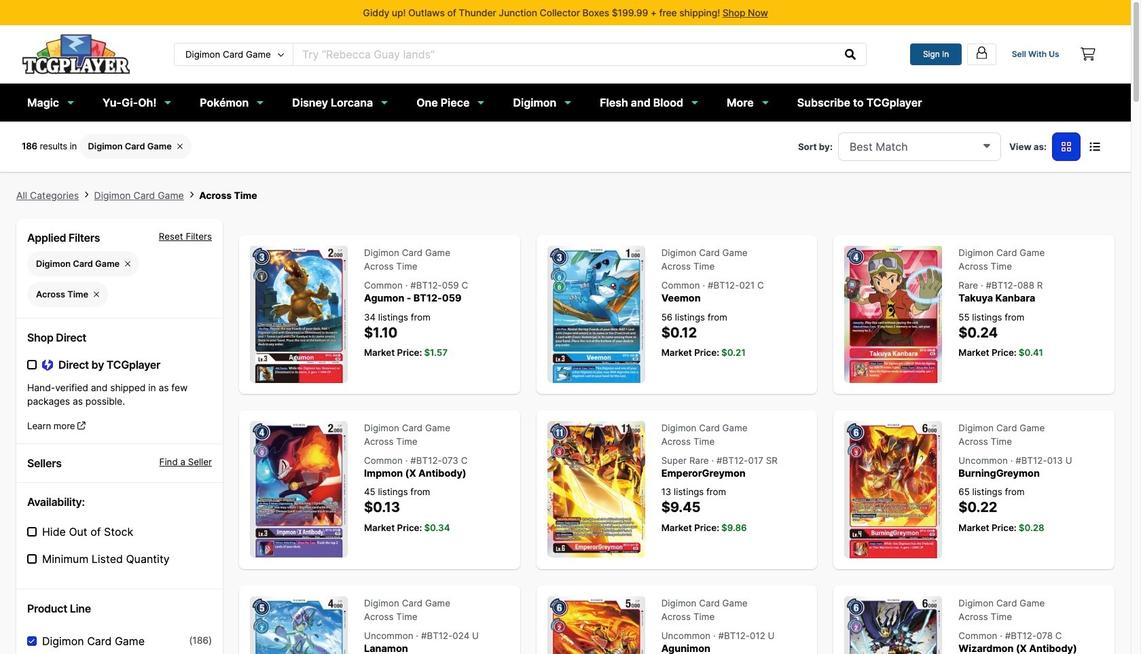 Task type: vqa. For each thing, say whether or not it's contained in the screenshot.
asterisk image to the left
no



Task type: describe. For each thing, give the bounding box(es) containing it.
a grid of results image
[[1062, 141, 1071, 152]]

takuya kanbara image
[[845, 246, 942, 383]]

lanamon image
[[250, 596, 348, 654]]

agunimon image
[[547, 596, 645, 654]]

direct by tcgplayer image
[[42, 358, 53, 371]]

2 angle right image from the left
[[189, 190, 194, 199]]

view your shopping cart image
[[1081, 48, 1095, 61]]

check image
[[29, 638, 34, 644]]

submit your search image
[[845, 49, 856, 60]]

xmark image
[[94, 290, 99, 299]]

burninggreymon image
[[845, 421, 942, 558]]



Task type: locate. For each thing, give the bounding box(es) containing it.
tcgplayer.com image
[[22, 34, 130, 75]]

veemon image
[[547, 246, 645, 383]]

None text field
[[293, 43, 836, 65]]

list
[[16, 188, 1115, 202]]

xmark image
[[177, 142, 183, 151], [125, 259, 131, 268]]

user icon image
[[975, 45, 989, 60]]

agumon - bt12-059 image
[[250, 246, 348, 383]]

wizardmon (x antibody) image
[[845, 596, 942, 654]]

1 angle right image from the left
[[84, 190, 89, 199]]

None checkbox
[[27, 527, 37, 536], [27, 554, 37, 563], [27, 636, 37, 646], [27, 527, 37, 536], [27, 554, 37, 563], [27, 636, 37, 646]]

arrow up right from square image
[[78, 421, 85, 430]]

caret down image
[[983, 140, 990, 151]]

a list of results image
[[1089, 141, 1100, 152]]

0 vertical spatial xmark image
[[177, 142, 183, 151]]

1 vertical spatial xmark image
[[125, 259, 131, 268]]

impmon (x antibody) image
[[250, 421, 348, 557]]

0 horizontal spatial angle right image
[[84, 190, 89, 199]]

emperorgreymon image
[[547, 421, 645, 557]]

angle right image
[[84, 190, 89, 199], [189, 190, 194, 199]]

None checkbox
[[27, 360, 37, 369]]

1 horizontal spatial angle right image
[[189, 190, 194, 199]]

0 horizontal spatial xmark image
[[125, 259, 131, 268]]

None field
[[838, 132, 1001, 161]]

1 horizontal spatial xmark image
[[177, 142, 183, 151]]



